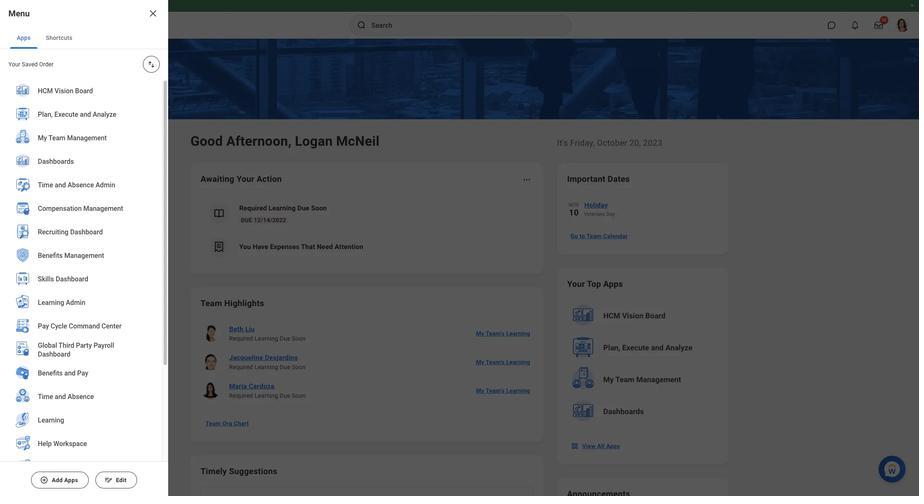 Task type: describe. For each thing, give the bounding box(es) containing it.
tab list containing apps
[[0, 27, 168, 49]]

team's for cardoza
[[486, 388, 505, 395]]

jacqueline desjardins button
[[226, 353, 302, 364]]

my inside 'button'
[[604, 376, 614, 385]]

attention
[[335, 243, 364, 251]]

benefits and pay link
[[10, 362, 152, 387]]

timely suggestions
[[201, 467, 278, 477]]

shortcuts
[[46, 35, 72, 41]]

required for maria
[[229, 393, 253, 400]]

my team's learning button for cardoza
[[473, 383, 534, 400]]

hcm vision board inside button
[[604, 312, 666, 321]]

20,
[[630, 138, 641, 148]]

management inside 'button'
[[637, 376, 682, 385]]

my team's learning for liu
[[476, 331, 531, 337]]

hcm vision board inside 'link'
[[38, 87, 93, 95]]

time and absence admin link
[[10, 174, 152, 198]]

hcm vision board link
[[10, 80, 152, 104]]

learning admin
[[38, 299, 85, 307]]

and inside plan, execute and analyze link
[[80, 111, 91, 119]]

hcm inside button
[[604, 312, 621, 321]]

apps right top
[[604, 279, 623, 290]]

awaiting your action list
[[201, 197, 534, 264]]

my team management inside 'button'
[[604, 376, 682, 385]]

required learning due soon
[[239, 205, 327, 212]]

awaiting
[[201, 174, 235, 184]]

apps inside tab list
[[17, 35, 31, 41]]

pay inside benefits and pay link
[[77, 370, 88, 378]]

you have expenses that need attention
[[239, 243, 364, 251]]

go to team calendar button
[[568, 228, 632, 245]]

absence for time and absence
[[68, 394, 94, 402]]

learning inside awaiting your action list
[[269, 205, 296, 212]]

dashboard for recruiting dashboard
[[70, 229, 103, 237]]

have
[[253, 243, 268, 251]]

plan, inside list
[[38, 111, 53, 119]]

help
[[38, 441, 52, 449]]

global navigation dialog
[[0, 0, 168, 497]]

it's friday, october 20, 2023
[[558, 138, 663, 148]]

view
[[583, 444, 596, 450]]

notifications large image
[[852, 21, 860, 29]]

action
[[257, 174, 282, 184]]

order
[[39, 61, 54, 68]]

team right to
[[587, 233, 602, 240]]

hcm vision board button
[[568, 301, 720, 332]]

my for jacqueline desjardins
[[476, 359, 485, 366]]

time for time and absence admin
[[38, 181, 53, 189]]

third
[[59, 342, 74, 350]]

my for beth liu
[[476, 331, 485, 337]]

time and absence admin
[[38, 181, 115, 189]]

dashboards inside "global navigation" dialog
[[38, 158, 74, 166]]

chart
[[234, 421, 249, 428]]

liu
[[245, 326, 255, 334]]

benefits for benefits management
[[38, 252, 63, 260]]

dashboard expenses image
[[213, 241, 226, 254]]

analyze inside list
[[93, 111, 116, 119]]

benefits and pay
[[38, 370, 88, 378]]

dashboards inside 'button'
[[604, 408, 644, 417]]

nov
[[569, 202, 580, 208]]

due for jacqueline desjardins
[[280, 364, 290, 371]]

menu
[[8, 8, 30, 19]]

add
[[52, 478, 63, 484]]

skills
[[38, 276, 54, 284]]

your for your top apps
[[568, 279, 586, 290]]

awaiting your action
[[201, 174, 282, 184]]

my team's learning button for liu
[[473, 326, 534, 343]]

need
[[317, 243, 333, 251]]

my for maria cardoza
[[476, 388, 485, 395]]

soon for cardoza
[[292, 393, 306, 400]]

global
[[38, 342, 57, 350]]

pay cycle command center link
[[10, 315, 152, 340]]

day
[[607, 212, 616, 218]]

calendar
[[604, 233, 628, 240]]

execute inside plan, execute and analyze link
[[54, 111, 78, 119]]

veterans
[[584, 212, 605, 218]]

logan
[[295, 133, 333, 149]]

1 vertical spatial your
[[237, 174, 255, 184]]

pay inside pay cycle command center link
[[38, 323, 49, 331]]

text edit image
[[104, 477, 113, 485]]

soon inside awaiting your action list
[[311, 205, 327, 212]]

and for time and absence admin
[[55, 181, 66, 189]]

apps right add
[[64, 478, 78, 484]]

due for beth liu
[[280, 336, 290, 343]]

my team management link
[[10, 127, 152, 151]]

october
[[597, 138, 628, 148]]

team inside "global navigation" dialog
[[49, 134, 65, 142]]

desjardins
[[265, 354, 298, 362]]

skills dashboard
[[38, 276, 88, 284]]

due 12/14/2022
[[241, 217, 286, 224]]

and inside plan, execute and analyze button
[[652, 344, 664, 353]]

it's
[[558, 138, 568, 148]]

learning admin link
[[10, 292, 152, 316]]

vision inside button
[[623, 312, 644, 321]]

recruiting dashboard
[[38, 229, 103, 237]]

you
[[239, 243, 251, 251]]

cardoza
[[249, 383, 275, 391]]

execute inside plan, execute and analyze button
[[623, 344, 650, 353]]

team inside 'button'
[[616, 376, 635, 385]]

recruiting dashboard link
[[10, 221, 152, 245]]

edit button
[[95, 473, 137, 489]]

compensation management link
[[10, 197, 152, 222]]

management down time and absence admin link
[[83, 205, 123, 213]]

learning inside 'jacqueline desjardins required learning due soon'
[[255, 364, 278, 371]]

x image
[[148, 8, 158, 19]]

jacqueline
[[229, 354, 263, 362]]

help workspace
[[38, 441, 87, 449]]

holiday button
[[584, 200, 719, 211]]

apps button
[[10, 27, 37, 49]]

management down plan, execute and analyze link
[[67, 134, 107, 142]]

beth liu required learning due soon
[[229, 326, 306, 343]]

timely
[[201, 467, 227, 477]]

benefits management link
[[10, 244, 152, 269]]

dates
[[608, 174, 630, 184]]

my team's learning button for desjardins
[[473, 354, 534, 371]]

that
[[301, 243, 315, 251]]

team left the org
[[206, 421, 221, 428]]

and for time and absence
[[55, 394, 66, 402]]

my team's learning for cardoza
[[476, 388, 531, 395]]



Task type: vqa. For each thing, say whether or not it's contained in the screenshot.
the Blackberry element
no



Task type: locate. For each thing, give the bounding box(es) containing it.
apps down menu
[[17, 35, 31, 41]]

plan, execute and analyze button
[[568, 333, 720, 364]]

1 horizontal spatial plan, execute and analyze
[[604, 344, 693, 353]]

global third party payroll dashboard
[[38, 342, 114, 359]]

view all apps button
[[568, 438, 626, 455]]

plan, inside button
[[604, 344, 621, 353]]

board
[[75, 87, 93, 95], [646, 312, 666, 321]]

list containing hcm vision board
[[0, 80, 162, 497]]

your left action
[[237, 174, 255, 184]]

3 my team's learning from the top
[[476, 388, 531, 395]]

2 vertical spatial my team's learning
[[476, 388, 531, 395]]

benefits down recruiting
[[38, 252, 63, 260]]

1 horizontal spatial my team management
[[604, 376, 682, 385]]

good
[[191, 133, 223, 149]]

team down plan, execute and analyze button
[[616, 376, 635, 385]]

pay cycle command center
[[38, 323, 122, 331]]

view all apps
[[583, 444, 621, 450]]

board up plan, execute and analyze button
[[646, 312, 666, 321]]

board up plan, execute and analyze link
[[75, 87, 93, 95]]

0 horizontal spatial board
[[75, 87, 93, 95]]

learning inside the beth liu required learning due soon
[[255, 336, 278, 343]]

management down recruiting dashboard link
[[64, 252, 104, 260]]

soon inside the beth liu required learning due soon
[[292, 336, 306, 343]]

execute down hcm vision board 'link'
[[54, 111, 78, 119]]

learning inside maria cardoza required learning due soon
[[255, 393, 278, 400]]

0 vertical spatial dashboard
[[70, 229, 103, 237]]

soon inside maria cardoza required learning due soon
[[292, 393, 306, 400]]

to
[[580, 233, 586, 240]]

1 vertical spatial my team's learning button
[[473, 354, 534, 371]]

1 horizontal spatial board
[[646, 312, 666, 321]]

1 horizontal spatial vision
[[623, 312, 644, 321]]

0 horizontal spatial plan, execute and analyze
[[38, 111, 116, 119]]

1 vertical spatial analyze
[[666, 344, 693, 353]]

tab list
[[0, 27, 168, 49]]

profile logan mcneil element
[[891, 16, 915, 35]]

analyze
[[93, 111, 116, 119], [666, 344, 693, 353]]

hcm inside 'link'
[[38, 87, 53, 95]]

my team management inside list
[[38, 134, 107, 142]]

afternoon,
[[226, 133, 292, 149]]

hcm vision board up plan, execute and analyze button
[[604, 312, 666, 321]]

my team's learning
[[476, 331, 531, 337], [476, 359, 531, 366], [476, 388, 531, 395]]

0 horizontal spatial hcm
[[38, 87, 53, 95]]

apps right all at the bottom right of page
[[607, 444, 621, 450]]

board inside 'link'
[[75, 87, 93, 95]]

time for time and absence
[[38, 394, 53, 402]]

0 horizontal spatial plan,
[[38, 111, 53, 119]]

important dates
[[568, 174, 630, 184]]

required up due 12/14/2022
[[239, 205, 267, 212]]

required inside maria cardoza required learning due soon
[[229, 393, 253, 400]]

and down benefits and pay
[[55, 394, 66, 402]]

my team's learning for desjardins
[[476, 359, 531, 366]]

1 vertical spatial plan,
[[604, 344, 621, 353]]

and inside time and absence admin link
[[55, 181, 66, 189]]

your for your saved order
[[8, 61, 20, 68]]

0 vertical spatial team's
[[486, 331, 505, 337]]

2 my team's learning button from the top
[[473, 354, 534, 371]]

absence down dashboards link
[[68, 181, 94, 189]]

maria cardoza button
[[226, 382, 278, 392]]

time down benefits and pay
[[38, 394, 53, 402]]

benefits management
[[38, 252, 104, 260]]

and inside time and absence link
[[55, 394, 66, 402]]

due for maria cardoza
[[280, 393, 290, 400]]

my team management
[[38, 134, 107, 142], [604, 376, 682, 385]]

1 horizontal spatial execute
[[623, 344, 650, 353]]

book open image
[[213, 207, 226, 220]]

admin
[[96, 181, 115, 189], [66, 299, 85, 307]]

absence down benefits and pay link
[[68, 394, 94, 402]]

top
[[587, 279, 602, 290]]

1 vertical spatial execute
[[623, 344, 650, 353]]

command
[[69, 323, 100, 331]]

0 vertical spatial board
[[75, 87, 93, 95]]

go to team calendar
[[571, 233, 628, 240]]

soon for liu
[[292, 336, 306, 343]]

hcm down your top apps in the right bottom of the page
[[604, 312, 621, 321]]

compensation management
[[38, 205, 123, 213]]

and for benefits and pay
[[64, 370, 76, 378]]

0 vertical spatial analyze
[[93, 111, 116, 119]]

vision up plan, execute and analyze button
[[623, 312, 644, 321]]

vision
[[55, 87, 73, 95], [623, 312, 644, 321]]

required down maria
[[229, 393, 253, 400]]

1 vertical spatial pay
[[77, 370, 88, 378]]

due left 12/14/2022
[[241, 217, 252, 224]]

expenses
[[270, 243, 300, 251]]

required inside awaiting your action list
[[239, 205, 267, 212]]

due inside maria cardoza required learning due soon
[[280, 393, 290, 400]]

important
[[568, 174, 606, 184]]

1 horizontal spatial plan,
[[604, 344, 621, 353]]

1 team's from the top
[[486, 331, 505, 337]]

2 vertical spatial your
[[568, 279, 586, 290]]

good afternoon, logan mcneil main content
[[0, 39, 920, 497]]

1 vertical spatial time
[[38, 394, 53, 402]]

list
[[0, 80, 162, 497]]

good afternoon, logan mcneil
[[191, 133, 380, 149]]

your inside "global navigation" dialog
[[8, 61, 20, 68]]

and down hcm vision board button
[[652, 344, 664, 353]]

management down plan, execute and analyze button
[[637, 376, 682, 385]]

required for beth
[[229, 336, 253, 343]]

pay up time and absence link
[[77, 370, 88, 378]]

soon for desjardins
[[292, 364, 306, 371]]

admin down skills dashboard link on the left bottom of page
[[66, 299, 85, 307]]

saved
[[22, 61, 38, 68]]

0 vertical spatial my team management
[[38, 134, 107, 142]]

time up compensation
[[38, 181, 53, 189]]

pay left cycle
[[38, 323, 49, 331]]

cycle
[[51, 323, 67, 331]]

2 absence from the top
[[68, 394, 94, 402]]

maria
[[229, 383, 247, 391]]

nov 10
[[569, 202, 580, 218]]

plan, execute and analyze inside plan, execute and analyze link
[[38, 111, 116, 119]]

recruiting
[[38, 229, 69, 237]]

search image
[[357, 20, 367, 30]]

team's for liu
[[486, 331, 505, 337]]

due up "desjardins"
[[280, 336, 290, 343]]

benefits down global
[[38, 370, 63, 378]]

required inside 'jacqueline desjardins required learning due soon'
[[229, 364, 253, 371]]

plan, execute and analyze link
[[10, 103, 152, 127]]

1 vertical spatial dashboards
[[604, 408, 644, 417]]

10
[[569, 208, 579, 218]]

2 time from the top
[[38, 394, 53, 402]]

1 horizontal spatial analyze
[[666, 344, 693, 353]]

0 horizontal spatial admin
[[66, 299, 85, 307]]

2 team's from the top
[[486, 359, 505, 366]]

due down "desjardins"
[[280, 364, 290, 371]]

my team management down plan, execute and analyze button
[[604, 376, 682, 385]]

1 horizontal spatial dashboards
[[604, 408, 644, 417]]

benefits for benefits and pay
[[38, 370, 63, 378]]

1 vertical spatial admin
[[66, 299, 85, 307]]

your left saved
[[8, 61, 20, 68]]

team highlights
[[201, 299, 264, 309]]

0 horizontal spatial hcm vision board
[[38, 87, 93, 95]]

dashboards link
[[10, 150, 152, 175]]

plan, execute and analyze down hcm vision board button
[[604, 344, 693, 353]]

soon inside 'jacqueline desjardins required learning due soon'
[[292, 364, 306, 371]]

1 my team's learning from the top
[[476, 331, 531, 337]]

1 vertical spatial plan, execute and analyze
[[604, 344, 693, 353]]

0 horizontal spatial my team management
[[38, 134, 107, 142]]

1 horizontal spatial hcm vision board
[[604, 312, 666, 321]]

0 vertical spatial benefits
[[38, 252, 63, 260]]

party
[[76, 342, 92, 350]]

shortcuts button
[[39, 27, 79, 49]]

sort image
[[147, 60, 156, 69]]

hcm vision board up plan, execute and analyze link
[[38, 87, 93, 95]]

nbox image
[[571, 443, 579, 451]]

team's
[[486, 331, 505, 337], [486, 359, 505, 366], [486, 388, 505, 395]]

2 vertical spatial dashboard
[[38, 351, 70, 359]]

1 vertical spatial board
[[646, 312, 666, 321]]

0 horizontal spatial analyze
[[93, 111, 116, 119]]

3 my team's learning button from the top
[[473, 383, 534, 400]]

0 horizontal spatial vision
[[55, 87, 73, 95]]

0 horizontal spatial your
[[8, 61, 20, 68]]

1 vertical spatial hcm vision board
[[604, 312, 666, 321]]

0 vertical spatial vision
[[55, 87, 73, 95]]

plan, execute and analyze
[[38, 111, 116, 119], [604, 344, 693, 353]]

center
[[102, 323, 122, 331]]

0 vertical spatial dashboards
[[38, 158, 74, 166]]

1 vertical spatial absence
[[68, 394, 94, 402]]

dashboards button
[[568, 397, 720, 428]]

hcm down order at the top of the page
[[38, 87, 53, 95]]

0 vertical spatial my team's learning
[[476, 331, 531, 337]]

1 vertical spatial my team's learning
[[476, 359, 531, 366]]

banner
[[0, 0, 920, 39]]

your top apps
[[568, 279, 623, 290]]

0 vertical spatial plan,
[[38, 111, 53, 119]]

0 vertical spatial time
[[38, 181, 53, 189]]

payroll
[[94, 342, 114, 350]]

vision up plan, execute and analyze link
[[55, 87, 73, 95]]

maria cardoza required learning due soon
[[229, 383, 306, 400]]

0 vertical spatial absence
[[68, 181, 94, 189]]

1 time from the top
[[38, 181, 53, 189]]

jacqueline desjardins required learning due soon
[[229, 354, 306, 371]]

learning link
[[10, 409, 152, 434]]

time and absence link
[[10, 386, 152, 410]]

required down beth liu button
[[229, 336, 253, 343]]

analyze inside button
[[666, 344, 693, 353]]

2 horizontal spatial your
[[568, 279, 586, 290]]

go
[[571, 233, 579, 240]]

dashboard inside global third party payroll dashboard
[[38, 351, 70, 359]]

0 horizontal spatial pay
[[38, 323, 49, 331]]

beth
[[229, 326, 244, 334]]

dashboard down benefits management
[[56, 276, 88, 284]]

holiday
[[585, 202, 608, 210]]

vision inside 'link'
[[55, 87, 73, 95]]

dashboards up time and absence admin
[[38, 158, 74, 166]]

0 vertical spatial your
[[8, 61, 20, 68]]

and up compensation
[[55, 181, 66, 189]]

2 my team's learning from the top
[[476, 359, 531, 366]]

team left highlights
[[201, 299, 222, 309]]

dashboard down global
[[38, 351, 70, 359]]

and inside benefits and pay link
[[64, 370, 76, 378]]

dashboards down 'my team management' 'button'
[[604, 408, 644, 417]]

0 horizontal spatial execute
[[54, 111, 78, 119]]

1 horizontal spatial hcm
[[604, 312, 621, 321]]

2 vertical spatial team's
[[486, 388, 505, 395]]

team org chart
[[206, 421, 249, 428]]

1 absence from the top
[[68, 181, 94, 189]]

due up you have expenses that need attention
[[298, 205, 310, 212]]

workspace
[[53, 441, 87, 449]]

execute down hcm vision board button
[[623, 344, 650, 353]]

1 vertical spatial hcm
[[604, 312, 621, 321]]

due inside the beth liu required learning due soon
[[280, 336, 290, 343]]

0 vertical spatial plan, execute and analyze
[[38, 111, 116, 119]]

friday,
[[571, 138, 595, 148]]

0 vertical spatial execute
[[54, 111, 78, 119]]

1 horizontal spatial admin
[[96, 181, 115, 189]]

time and absence
[[38, 394, 94, 402]]

1 horizontal spatial your
[[237, 174, 255, 184]]

team's for desjardins
[[486, 359, 505, 366]]

your
[[8, 61, 20, 68], [237, 174, 255, 184], [568, 279, 586, 290]]

plan, execute and analyze inside plan, execute and analyze button
[[604, 344, 693, 353]]

list inside "global navigation" dialog
[[0, 80, 162, 497]]

1 vertical spatial my team management
[[604, 376, 682, 385]]

1 vertical spatial dashboard
[[56, 276, 88, 284]]

all
[[598, 444, 605, 450]]

team highlights list
[[201, 320, 534, 406]]

suggestions
[[229, 467, 278, 477]]

mcneil
[[336, 133, 380, 149]]

2 benefits from the top
[[38, 370, 63, 378]]

my team's learning button
[[473, 326, 534, 343], [473, 354, 534, 371], [473, 383, 534, 400]]

dashboard down compensation management link
[[70, 229, 103, 237]]

time
[[38, 181, 53, 189], [38, 394, 53, 402]]

0 vertical spatial hcm
[[38, 87, 53, 95]]

absence for time and absence admin
[[68, 181, 94, 189]]

team org chart button
[[202, 416, 252, 433]]

0 horizontal spatial dashboards
[[38, 158, 74, 166]]

my inside "global navigation" dialog
[[38, 134, 47, 142]]

1 vertical spatial vision
[[623, 312, 644, 321]]

0 vertical spatial pay
[[38, 323, 49, 331]]

due inside 'jacqueline desjardins required learning due soon'
[[280, 364, 290, 371]]

and down hcm vision board 'link'
[[80, 111, 91, 119]]

1 benefits from the top
[[38, 252, 63, 260]]

add apps
[[52, 478, 78, 484]]

required inside the beth liu required learning due soon
[[229, 336, 253, 343]]

1 my team's learning button from the top
[[473, 326, 534, 343]]

2 vertical spatial my team's learning button
[[473, 383, 534, 400]]

your left top
[[568, 279, 586, 290]]

inbox large image
[[875, 21, 884, 29]]

close environment banner image
[[911, 3, 916, 8]]

and up time and absence
[[64, 370, 76, 378]]

1 vertical spatial benefits
[[38, 370, 63, 378]]

hcm vision board
[[38, 87, 93, 95], [604, 312, 666, 321]]

3 team's from the top
[[486, 388, 505, 395]]

admin down dashboards link
[[96, 181, 115, 189]]

add apps button
[[31, 473, 89, 489]]

absence
[[68, 181, 94, 189], [68, 394, 94, 402]]

plus circle image
[[40, 477, 48, 485]]

0 vertical spatial admin
[[96, 181, 115, 189]]

team down plan, execute and analyze link
[[49, 134, 65, 142]]

hcm
[[38, 87, 53, 95], [604, 312, 621, 321]]

your saved order
[[8, 61, 54, 68]]

required for jacqueline
[[229, 364, 253, 371]]

due down 'jacqueline desjardins required learning due soon'
[[280, 393, 290, 400]]

required down jacqueline at the left bottom of page
[[229, 364, 253, 371]]

plan, execute and analyze down hcm vision board 'link'
[[38, 111, 116, 119]]

highlights
[[225, 299, 264, 309]]

0 vertical spatial hcm vision board
[[38, 87, 93, 95]]

you have expenses that need attention button
[[201, 231, 534, 264]]

1 vertical spatial team's
[[486, 359, 505, 366]]

1 horizontal spatial pay
[[77, 370, 88, 378]]

0 vertical spatial my team's learning button
[[473, 326, 534, 343]]

board inside button
[[646, 312, 666, 321]]

my team management down plan, execute and analyze link
[[38, 134, 107, 142]]

execute
[[54, 111, 78, 119], [623, 344, 650, 353]]

dashboard for skills dashboard
[[56, 276, 88, 284]]

beth liu button
[[226, 325, 258, 335]]

help workspace link
[[10, 433, 152, 457]]



